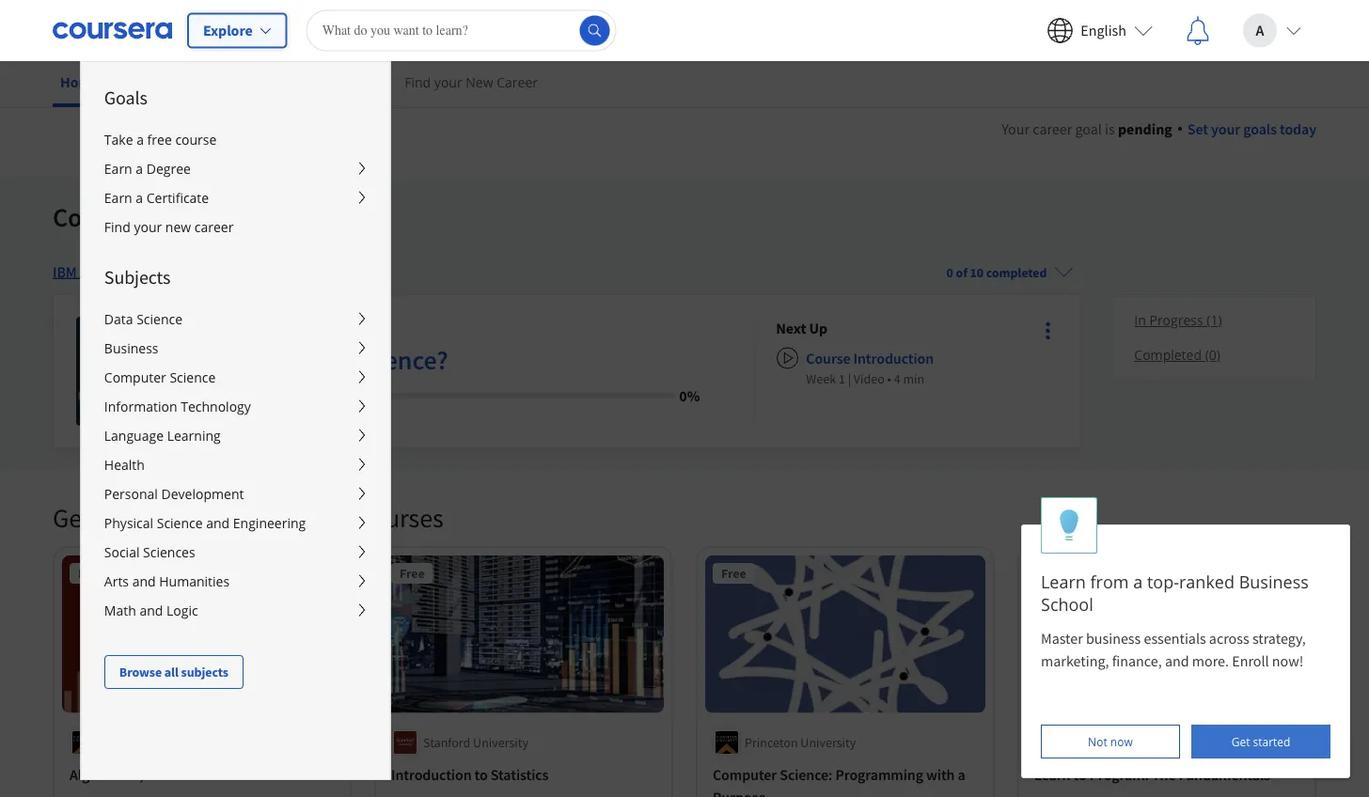 Task type: describe. For each thing, give the bounding box(es) containing it.
what is data science? link
[[208, 343, 700, 385]]

learning
[[161, 201, 254, 234]]

group containing goals
[[80, 61, 1273, 798]]

physical
[[104, 515, 153, 532]]

top-
[[1148, 571, 1180, 594]]

1 horizontal spatial certificate
[[246, 262, 312, 281]]

and right 'arts'
[[132, 573, 155, 591]]

earn a certificate
[[104, 189, 209, 207]]

more.
[[1193, 652, 1229, 671]]

home link
[[53, 61, 107, 107]]

earn for earn a certificate
[[104, 189, 132, 207]]

information
[[104, 398, 177, 416]]

up
[[809, 319, 828, 338]]

science for physical
[[156, 515, 202, 532]]

get started
[[1232, 734, 1291, 750]]

school
[[1041, 593, 1094, 616]]

new
[[466, 73, 493, 91]]

learn for learn to program: the fundamentals
[[1035, 766, 1071, 785]]

algorithms, part i link
[[70, 764, 335, 787]]

(0)
[[1206, 346, 1221, 364]]

find for find your new career
[[405, 73, 431, 91]]

technology
[[180, 398, 251, 416]]

•
[[888, 371, 892, 388]]

business inside 'popup button'
[[104, 340, 158, 357]]

enroll
[[1232, 652, 1270, 671]]

business button
[[81, 334, 390, 363]]

master business essentials across strategy, marketing, finance, and more. enroll now!
[[1041, 629, 1309, 671]]

ibm data science professional certificate link
[[53, 261, 312, 283]]

computer for computer science
[[104, 369, 166, 387]]

learning
[[167, 427, 220, 445]]

of for university
[[1125, 734, 1136, 751]]

earn a degree
[[104, 160, 190, 178]]

programming
[[836, 766, 924, 785]]

explore menu element
[[81, 62, 390, 689]]

your for new
[[434, 73, 462, 91]]

0
[[947, 264, 954, 281]]

humanities
[[159, 573, 229, 591]]

professional
[[164, 262, 243, 281]]

earn a degree button
[[81, 154, 390, 183]]

more option for what is data science? image
[[1035, 318, 1061, 344]]

a for free
[[136, 131, 143, 149]]

goal
[[1076, 119, 1102, 138]]

math
[[104, 602, 136, 620]]

these
[[234, 502, 299, 535]]

data science
[[104, 310, 182, 328]]

free for learn to program: the fundamentals
[[1043, 565, 1068, 582]]

language
[[104, 427, 163, 445]]

learn from a top-ranked business school
[[1041, 571, 1309, 616]]

physical science and engineering
[[104, 515, 305, 532]]

|
[[848, 371, 851, 388]]

get for get started
[[1232, 734, 1251, 750]]

information technology
[[104, 398, 251, 416]]

earn for earn a degree
[[104, 160, 132, 178]]

4
[[894, 371, 901, 388]]

repeat image
[[1040, 259, 1063, 281]]

math and logic button
[[81, 596, 390, 626]]

algorithms,
[[70, 766, 144, 785]]

data inside dropdown button
[[104, 310, 133, 328]]

social
[[104, 544, 139, 562]]

information technology button
[[81, 392, 390, 421]]

from
[[1091, 571, 1129, 594]]

free for computer science: programming with a purpose
[[721, 565, 746, 582]]

language learning button
[[81, 421, 390, 451]]

started
[[96, 502, 175, 535]]

stanford university
[[423, 734, 529, 751]]

0 horizontal spatial is
[[271, 344, 289, 377]]

with inside computer science: programming with a purpose
[[927, 766, 955, 785]]

get started with these free courses
[[53, 502, 444, 535]]

strategy,
[[1253, 629, 1306, 648]]

new
[[165, 218, 191, 236]]

university of toronto
[[1067, 734, 1182, 751]]

(1)
[[1207, 311, 1222, 329]]

and down development
[[206, 515, 229, 532]]

personal development button
[[81, 480, 390, 509]]

find for find your new career
[[104, 218, 130, 236]]

find your new career link
[[81, 213, 390, 242]]

introduction to statistics
[[391, 766, 549, 785]]

arts
[[104, 573, 128, 591]]

take a free course
[[104, 131, 216, 149]]

of for 0
[[956, 264, 968, 281]]

a button
[[1228, 0, 1317, 61]]

logic
[[166, 602, 198, 620]]

next up
[[776, 319, 828, 338]]

social sciences button
[[81, 538, 390, 567]]

explore
[[203, 21, 253, 40]]

week
[[806, 371, 836, 388]]

princeton university
[[745, 734, 856, 751]]

the
[[1152, 766, 1176, 785]]

personal development
[[104, 485, 244, 503]]

science up data science
[[112, 262, 161, 281]]

completed
[[1135, 346, 1202, 364]]

a inside computer science: programming with a purpose
[[958, 766, 966, 785]]

language learning
[[104, 427, 220, 445]]

coursera image
[[53, 16, 172, 46]]

health
[[104, 456, 144, 474]]

not now button
[[1041, 725, 1180, 759]]

0 vertical spatial data
[[80, 262, 109, 281]]

take a free course link
[[81, 125, 390, 154]]

arts and humanities
[[104, 573, 229, 591]]

what
[[208, 344, 266, 377]]

career
[[497, 73, 538, 91]]

10
[[970, 264, 984, 281]]



Task type: vqa. For each thing, say whether or not it's contained in the screenshot.
'career' within the Find your new career link
yes



Task type: locate. For each thing, give the bounding box(es) containing it.
earn inside "earn a degree" popup button
[[104, 160, 132, 178]]

0 vertical spatial is
[[1105, 119, 1115, 138]]

introduction inside course introduction week 1 | video • 4 min
[[854, 349, 934, 368]]

1 horizontal spatial career
[[1033, 119, 1073, 138]]

2 to from the left
[[1074, 766, 1087, 785]]

0 vertical spatial learn
[[1041, 571, 1086, 594]]

1 horizontal spatial progress
[[1150, 311, 1204, 329]]

0 vertical spatial business
[[104, 340, 158, 357]]

ibm
[[53, 262, 77, 281]]

learn for learn from a top-ranked business school
[[1041, 571, 1086, 594]]

part
[[147, 766, 173, 785]]

course
[[175, 131, 216, 149]]

1 vertical spatial is
[[271, 344, 289, 377]]

0 vertical spatial career
[[1033, 119, 1073, 138]]

and down "essentials"
[[1165, 652, 1190, 671]]

1 vertical spatial of
[[1125, 734, 1136, 751]]

2 vertical spatial data
[[294, 344, 346, 377]]

computer
[[104, 369, 166, 387], [713, 766, 777, 785]]

What do you want to learn? text field
[[306, 10, 617, 51]]

1 horizontal spatial get
[[1232, 734, 1251, 750]]

0 of 10 completed
[[947, 264, 1047, 281]]

a right programming
[[958, 766, 966, 785]]

learn left program:
[[1035, 766, 1071, 785]]

english
[[1081, 21, 1127, 40]]

data
[[80, 262, 109, 281], [104, 310, 133, 328], [294, 344, 346, 377]]

data right ibm
[[80, 262, 109, 281]]

a inside learn from a top-ranked business school
[[1134, 571, 1143, 594]]

get left physical
[[53, 502, 90, 535]]

a inside "earn a degree" popup button
[[135, 160, 143, 178]]

marketing,
[[1041, 652, 1109, 671]]

earn down "earn a degree"
[[104, 189, 132, 207]]

courses
[[356, 502, 444, 535]]

algorithms, part i
[[70, 766, 180, 785]]

your left the new
[[133, 218, 162, 236]]

science for computer
[[169, 369, 215, 387]]

what is data science? image
[[76, 317, 185, 426]]

certificate down find your new career link
[[246, 262, 312, 281]]

started
[[1253, 734, 1291, 750]]

smile image
[[1040, 293, 1063, 315]]

learn inside 'link'
[[1035, 766, 1071, 785]]

0 vertical spatial of
[[956, 264, 968, 281]]

earn down "take"
[[104, 160, 132, 178]]

learn inside learn from a top-ranked business school
[[1041, 571, 1086, 594]]

a inside take a free course link
[[136, 131, 143, 149]]

what is data science?
[[208, 344, 448, 377]]

your inside find your new career link
[[133, 218, 162, 236]]

career inside main content
[[1033, 119, 1073, 138]]

0 horizontal spatial business
[[104, 340, 158, 357]]

get left started
[[1232, 734, 1251, 750]]

certificate inside dropdown button
[[146, 189, 209, 207]]

1 earn from the top
[[104, 160, 132, 178]]

a left the top-
[[1134, 571, 1143, 594]]

0 horizontal spatial certificate
[[146, 189, 209, 207]]

pending
[[1118, 119, 1173, 138]]

toronto
[[1138, 734, 1182, 751]]

0 horizontal spatial progress
[[249, 408, 297, 425]]

progress up completed (0)
[[1150, 311, 1204, 329]]

ibm data science professional certificate
[[53, 262, 312, 281]]

to for learn
[[1074, 766, 1087, 785]]

computer up information in the left of the page
[[104, 369, 166, 387]]

and inside 'dropdown button'
[[139, 602, 163, 620]]

business down data science
[[104, 340, 158, 357]]

your for new
[[133, 218, 162, 236]]

computer up purpose
[[713, 766, 777, 785]]

1 to from the left
[[475, 766, 488, 785]]

1 horizontal spatial university
[[801, 734, 856, 751]]

in progress (1)
[[1135, 311, 1222, 329]]

3 university from the left
[[1067, 734, 1122, 751]]

take
[[104, 131, 133, 149]]

0 horizontal spatial career
[[194, 218, 233, 236]]

health button
[[81, 451, 390, 480]]

computer science: programming with a purpose
[[713, 766, 966, 798]]

your inside find your new career link
[[434, 73, 462, 91]]

1 vertical spatial introduction
[[391, 766, 472, 785]]

introduction inside 'get started with these free courses collection' element
[[391, 766, 472, 785]]

computer science
[[104, 369, 215, 387]]

get for get started with these free courses
[[53, 502, 90, 535]]

find down earn a certificate
[[104, 218, 130, 236]]

arts and humanities button
[[81, 567, 390, 596]]

menu item
[[389, 61, 1273, 798]]

1 horizontal spatial to
[[1074, 766, 1087, 785]]

and inside master business essentials across strategy, marketing, finance, and more. enroll now!
[[1165, 652, 1190, 671]]

earn inside dropdown button
[[104, 189, 132, 207]]

continue
[[53, 201, 155, 234]]

computer science: programming with a purpose link
[[713, 764, 978, 798]]

main content containing continue learning
[[0, 95, 1370, 798]]

computer inside dropdown button
[[104, 369, 166, 387]]

master
[[1041, 629, 1083, 648]]

1 vertical spatial career
[[194, 218, 233, 236]]

a down "earn a degree"
[[135, 189, 143, 207]]

business inside learn from a top-ranked business school
[[1239, 571, 1309, 594]]

course introduction week 1 | video • 4 min
[[806, 349, 934, 388]]

1 horizontal spatial business
[[1239, 571, 1309, 594]]

1 vertical spatial computer
[[713, 766, 777, 785]]

career inside explore menu element
[[194, 218, 233, 236]]

science down 'personal development'
[[156, 515, 202, 532]]

purpose
[[713, 789, 766, 798]]

find your new career link
[[397, 61, 546, 103]]

essentials
[[1144, 629, 1207, 648]]

0 horizontal spatial your
[[133, 218, 162, 236]]

group
[[80, 61, 1273, 798]]

2 university from the left
[[801, 734, 856, 751]]

computer science button
[[81, 363, 390, 392]]

help center image
[[1321, 749, 1343, 771]]

completed (0)
[[1135, 346, 1221, 364]]

your left new
[[434, 73, 462, 91]]

0 vertical spatial find
[[405, 73, 431, 91]]

of inside 'get started with these free courses collection' element
[[1125, 734, 1136, 751]]

overall progress
[[208, 408, 297, 425]]

now
[[1111, 734, 1133, 750]]

0 vertical spatial your
[[434, 73, 462, 91]]

introduction down stanford
[[391, 766, 472, 785]]

0 of 10 completed button
[[939, 249, 1081, 294]]

main content
[[0, 95, 1370, 798]]

find inside explore menu element
[[104, 218, 130, 236]]

0 horizontal spatial introduction
[[391, 766, 472, 785]]

None search field
[[306, 10, 617, 51]]

and
[[206, 515, 229, 532], [132, 573, 155, 591], [139, 602, 163, 620], [1165, 652, 1190, 671]]

browse all subjects button
[[104, 656, 243, 689]]

1
[[839, 371, 846, 388]]

science for data
[[136, 310, 182, 328]]

computer for computer science: programming with a purpose
[[713, 766, 777, 785]]

1 vertical spatial your
[[133, 218, 162, 236]]

i
[[176, 766, 180, 785]]

now!
[[1273, 652, 1304, 671]]

1 horizontal spatial find
[[405, 73, 431, 91]]

a
[[1256, 21, 1265, 40]]

1 vertical spatial learn
[[1035, 766, 1071, 785]]

video
[[854, 371, 885, 388]]

of inside popup button
[[956, 264, 968, 281]]

0 horizontal spatial find
[[104, 218, 130, 236]]

introduction to statistics link
[[391, 764, 657, 787]]

2 horizontal spatial university
[[1067, 734, 1122, 751]]

0 horizontal spatial of
[[956, 264, 968, 281]]

university for statistics
[[473, 734, 529, 751]]

0 vertical spatial earn
[[104, 160, 132, 178]]

your
[[1002, 119, 1030, 138]]

of left toronto
[[1125, 734, 1136, 751]]

to for introduction
[[475, 766, 488, 785]]

0 vertical spatial introduction
[[854, 349, 934, 368]]

free for introduction to statistics
[[400, 565, 425, 582]]

career right the new
[[194, 218, 233, 236]]

0 horizontal spatial get
[[53, 502, 90, 535]]

0 vertical spatial progress
[[1150, 311, 1204, 329]]

0 vertical spatial get
[[53, 502, 90, 535]]

science?
[[351, 344, 448, 377]]

across
[[1210, 629, 1250, 648]]

finance,
[[1112, 652, 1162, 671]]

1 vertical spatial certificate
[[246, 262, 312, 281]]

0 vertical spatial with
[[180, 502, 229, 535]]

1 horizontal spatial is
[[1105, 119, 1115, 138]]

to down 'stanford university'
[[475, 766, 488, 785]]

introduction up 4
[[854, 349, 934, 368]]

a left free
[[136, 131, 143, 149]]

1 university from the left
[[473, 734, 529, 751]]

find left new
[[405, 73, 431, 91]]

introduction
[[854, 349, 934, 368], [391, 766, 472, 785]]

your career goal is pending
[[1002, 119, 1173, 138]]

alice element
[[1022, 498, 1351, 779]]

social sciences
[[104, 544, 195, 562]]

science up information technology
[[169, 369, 215, 387]]

get inside alice element
[[1232, 734, 1251, 750]]

a inside the earn a certificate dropdown button
[[135, 189, 143, 207]]

progress for overall
[[249, 408, 297, 425]]

completed
[[987, 264, 1047, 281]]

physical science and engineering button
[[81, 509, 390, 538]]

stanford
[[423, 734, 471, 751]]

1 vertical spatial business
[[1239, 571, 1309, 594]]

0 vertical spatial certificate
[[146, 189, 209, 207]]

ranked
[[1180, 571, 1235, 594]]

learn left from
[[1041, 571, 1086, 594]]

1 horizontal spatial of
[[1125, 734, 1136, 751]]

personal
[[104, 485, 157, 503]]

find your new career
[[104, 218, 233, 236]]

data left science?
[[294, 344, 346, 377]]

min
[[903, 371, 925, 388]]

0%
[[679, 387, 700, 405]]

overall
[[208, 408, 247, 425]]

1 vertical spatial with
[[927, 766, 955, 785]]

to inside 'link'
[[1074, 766, 1087, 785]]

to left program:
[[1074, 766, 1087, 785]]

university for programming
[[801, 734, 856, 751]]

get started with these free courses collection element
[[41, 471, 1328, 798]]

data down subjects
[[104, 310, 133, 328]]

1 horizontal spatial your
[[434, 73, 462, 91]]

1 vertical spatial progress
[[249, 408, 297, 425]]

business up strategy,
[[1239, 571, 1309, 594]]

progress right overall
[[249, 408, 297, 425]]

0 horizontal spatial to
[[475, 766, 488, 785]]

earn
[[104, 160, 132, 178], [104, 189, 132, 207]]

1 vertical spatial data
[[104, 310, 133, 328]]

science down subjects
[[136, 310, 182, 328]]

1 vertical spatial get
[[1232, 734, 1251, 750]]

1 horizontal spatial introduction
[[854, 349, 934, 368]]

career left goal
[[1033, 119, 1073, 138]]

learn to program: the fundamentals
[[1035, 766, 1271, 785]]

2 earn from the top
[[104, 189, 132, 207]]

1 horizontal spatial with
[[927, 766, 955, 785]]

business
[[1086, 629, 1141, 648]]

degree
[[146, 160, 190, 178]]

lightbulb tip image
[[1060, 509, 1080, 542]]

is right what
[[271, 344, 289, 377]]

computer inside computer science: programming with a purpose
[[713, 766, 777, 785]]

is right goal
[[1105, 119, 1115, 138]]

get started link
[[1192, 725, 1331, 759]]

with
[[180, 502, 229, 535], [927, 766, 955, 785]]

0 horizontal spatial computer
[[104, 369, 166, 387]]

of right "0"
[[956, 264, 968, 281]]

home
[[60, 73, 99, 91]]

1 vertical spatial earn
[[104, 189, 132, 207]]

0 horizontal spatial with
[[180, 502, 229, 535]]

0 vertical spatial computer
[[104, 369, 166, 387]]

1 vertical spatial find
[[104, 218, 130, 236]]

a
[[136, 131, 143, 149], [135, 160, 143, 178], [135, 189, 143, 207], [1134, 571, 1143, 594], [958, 766, 966, 785]]

progress for in
[[1150, 311, 1204, 329]]

is
[[1105, 119, 1115, 138], [271, 344, 289, 377]]

subjects
[[104, 266, 170, 289]]

your
[[434, 73, 462, 91], [133, 218, 162, 236]]

free for algorithms, part i
[[78, 565, 103, 582]]

1 horizontal spatial computer
[[713, 766, 777, 785]]

a for certificate
[[135, 189, 143, 207]]

a left degree
[[135, 160, 143, 178]]

get
[[53, 502, 90, 535], [1232, 734, 1251, 750]]

university
[[473, 734, 529, 751], [801, 734, 856, 751], [1067, 734, 1122, 751]]

and left logic
[[139, 602, 163, 620]]

0 horizontal spatial university
[[473, 734, 529, 751]]

certificate up the new
[[146, 189, 209, 207]]

a for degree
[[135, 160, 143, 178]]



